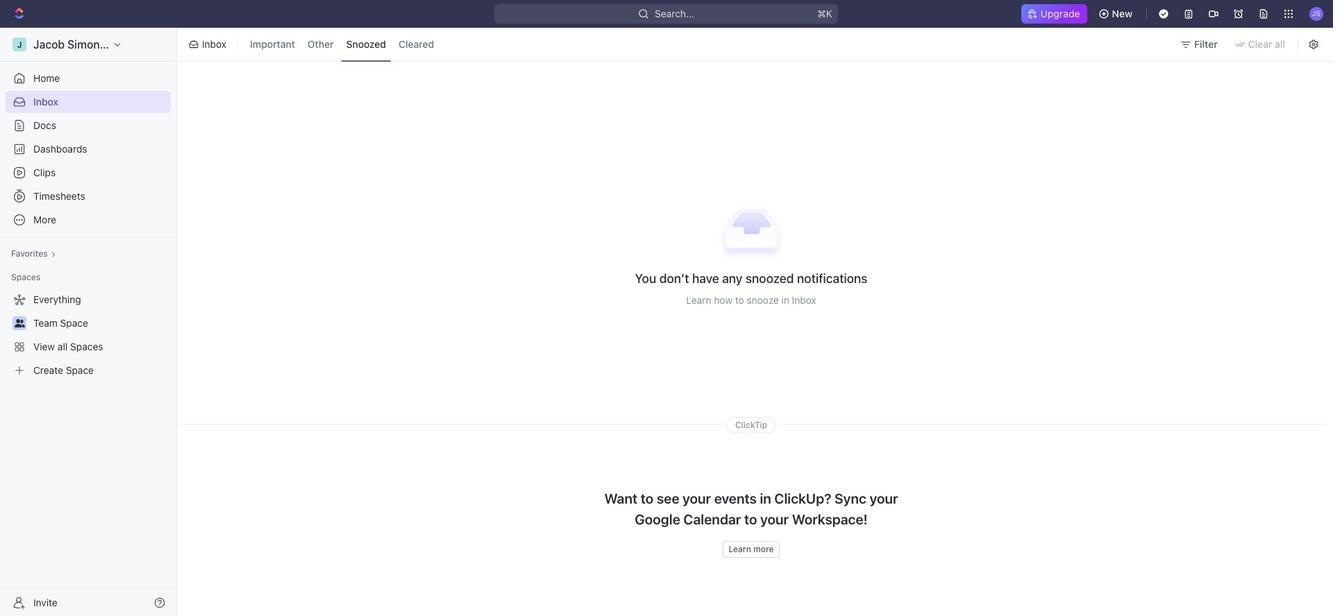 Task type: locate. For each thing, give the bounding box(es) containing it.
tree
[[6, 289, 171, 382]]

tree inside 'sidebar' navigation
[[6, 289, 171, 382]]

tab list
[[242, 25, 442, 64]]



Task type: describe. For each thing, give the bounding box(es) containing it.
jacob simon's workspace, , element
[[13, 38, 26, 51]]

sidebar navigation
[[0, 28, 180, 617]]

user group image
[[14, 319, 25, 328]]



Task type: vqa. For each thing, say whether or not it's contained in the screenshot.
alert
no



